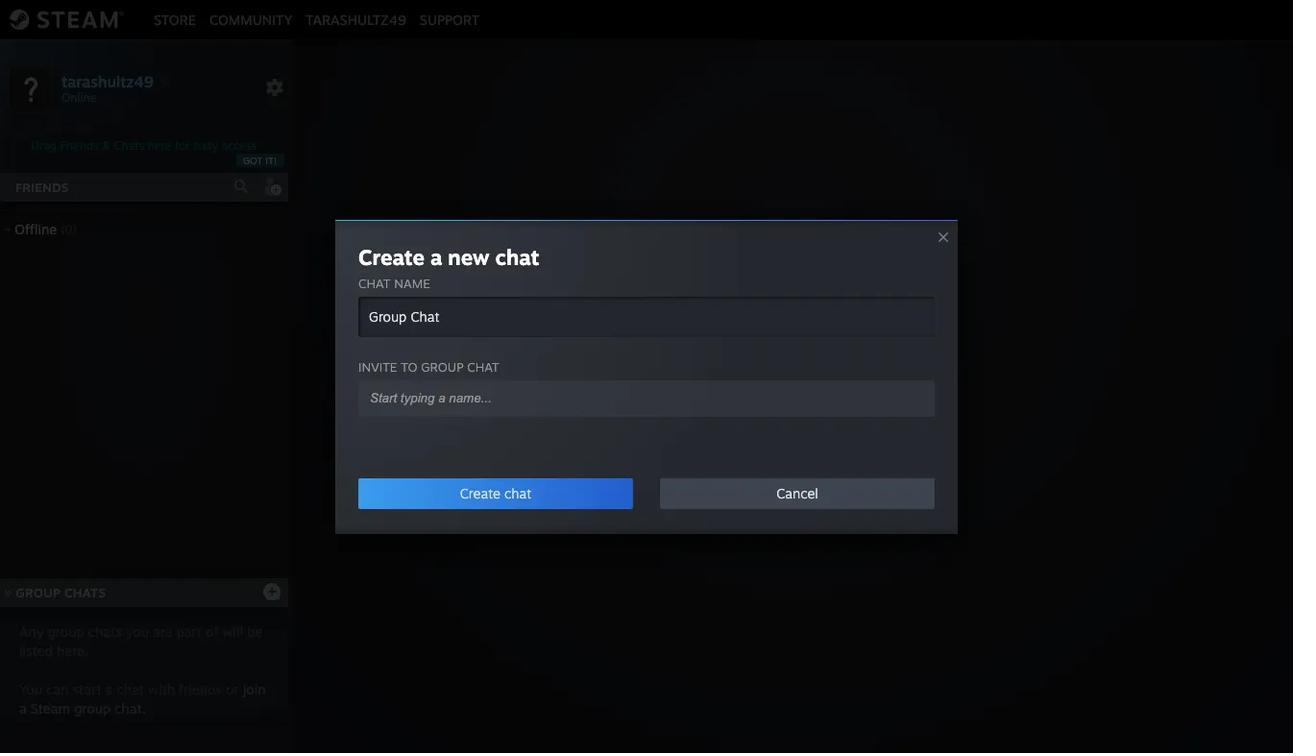 Task type: locate. For each thing, give the bounding box(es) containing it.
0 horizontal spatial group
[[16, 585, 61, 601]]

drag friends & chats here for easy access
[[31, 138, 257, 153]]

0 vertical spatial create
[[358, 244, 425, 270]]

Start typing a name... text field
[[368, 390, 910, 406]]

to left start!
[[868, 406, 883, 426]]

new
[[448, 244, 490, 270]]

chats
[[114, 138, 144, 153], [64, 585, 106, 601]]

can
[[46, 681, 69, 698]]

to
[[401, 359, 418, 374], [868, 406, 883, 426]]

friends
[[179, 681, 222, 698]]

group right invite
[[421, 359, 464, 374]]

or
[[763, 406, 778, 426], [226, 681, 239, 698]]

chats
[[88, 624, 122, 640]]

chats up the chats
[[64, 585, 106, 601]]

to right invite
[[401, 359, 418, 374]]

create chat
[[460, 485, 532, 501]]

a right the click on the bottom of the page
[[701, 406, 710, 426]]

group
[[782, 406, 826, 426], [16, 585, 61, 601]]

0 vertical spatial or
[[763, 406, 778, 426]]

0 horizontal spatial to
[[401, 359, 418, 374]]

0 vertical spatial chat
[[358, 275, 391, 291]]

group up any
[[16, 585, 61, 601]]

1 vertical spatial chats
[[64, 585, 106, 601]]

1 horizontal spatial chats
[[114, 138, 144, 153]]

1 horizontal spatial or
[[763, 406, 778, 426]]

tarashultz49 up &
[[62, 72, 154, 91]]

group chats
[[16, 585, 106, 601]]

listed
[[19, 643, 53, 659]]

create
[[358, 244, 425, 270], [460, 485, 501, 501]]

1 vertical spatial create
[[460, 485, 501, 501]]

chat.
[[114, 701, 146, 717]]

friends down drag
[[15, 180, 69, 195]]

chat left start!
[[830, 406, 864, 426]]

create inside button
[[460, 485, 501, 501]]

cancel
[[777, 485, 819, 501]]

add a friend image
[[261, 176, 283, 197]]

chat inside button
[[504, 485, 532, 501]]

0 horizontal spatial tarashultz49
[[62, 72, 154, 91]]

a inside join a steam group chat.
[[19, 701, 27, 717]]

chat
[[495, 244, 540, 270], [467, 359, 499, 374], [504, 485, 532, 501], [117, 681, 144, 698]]

join
[[243, 681, 266, 698]]

group down start
[[74, 701, 111, 717]]

group up here.
[[48, 624, 84, 640]]

a
[[430, 244, 442, 270], [701, 406, 710, 426], [105, 681, 113, 698], [19, 701, 27, 717]]

create for create a new chat
[[358, 244, 425, 270]]

1 vertical spatial group
[[48, 624, 84, 640]]

1 vertical spatial group
[[16, 585, 61, 601]]

&
[[102, 138, 111, 153]]

0 vertical spatial group
[[782, 406, 826, 426]]

here.
[[57, 643, 88, 659]]

1 vertical spatial or
[[226, 681, 239, 698]]

group right friend
[[782, 406, 826, 426]]

or right friend
[[763, 406, 778, 426]]

part
[[176, 624, 202, 640]]

1 horizontal spatial group
[[782, 406, 826, 426]]

drag
[[31, 138, 57, 153]]

0 horizontal spatial or
[[226, 681, 239, 698]]

1 horizontal spatial chat
[[830, 406, 864, 426]]

a for new
[[430, 244, 442, 270]]

tarashultz49
[[306, 11, 406, 27], [62, 72, 154, 91]]

group
[[421, 359, 464, 374], [48, 624, 84, 640], [74, 701, 111, 717]]

community link
[[203, 11, 299, 27]]

chat left name
[[358, 275, 391, 291]]

or left join
[[226, 681, 239, 698]]

None text field
[[358, 296, 935, 337]]

2 vertical spatial group
[[74, 701, 111, 717]]

create a group chat image
[[262, 582, 282, 601]]

be
[[247, 624, 263, 640]]

1 horizontal spatial create
[[460, 485, 501, 501]]

store
[[154, 11, 196, 27]]

tarashultz49 left support
[[306, 11, 406, 27]]

0 horizontal spatial chats
[[64, 585, 106, 601]]

a right start
[[105, 681, 113, 698]]

0 horizontal spatial create
[[358, 244, 425, 270]]

0 vertical spatial friends
[[60, 138, 99, 153]]

friends left &
[[60, 138, 99, 153]]

steam
[[31, 701, 70, 717]]

manage friends list settings image
[[265, 78, 284, 97]]

chat
[[358, 275, 391, 291], [830, 406, 864, 426]]

0 vertical spatial to
[[401, 359, 418, 374]]

1 horizontal spatial to
[[868, 406, 883, 426]]

chats right &
[[114, 138, 144, 153]]

you
[[19, 681, 42, 698]]

search my friends list image
[[233, 178, 250, 195]]

0 vertical spatial tarashultz49
[[306, 11, 406, 27]]

any
[[19, 624, 44, 640]]

chat name
[[358, 275, 430, 291]]

friends
[[60, 138, 99, 153], [15, 180, 69, 195]]

a left new
[[430, 244, 442, 270]]

a down you
[[19, 701, 27, 717]]

access
[[221, 138, 257, 153]]

invite to group chat
[[358, 359, 499, 374]]



Task type: vqa. For each thing, say whether or not it's contained in the screenshot.
leftmost Create
yes



Task type: describe. For each thing, give the bounding box(es) containing it.
a for friend
[[701, 406, 710, 426]]

of
[[206, 624, 218, 640]]

will
[[222, 624, 243, 640]]

name
[[394, 275, 430, 291]]

offline
[[14, 221, 57, 237]]

any group chats you are part of will be listed here.
[[19, 624, 263, 659]]

start
[[72, 681, 101, 698]]

click a friend or group chat to start!
[[662, 406, 925, 426]]

1 vertical spatial to
[[868, 406, 883, 426]]

join a steam group chat.
[[19, 681, 266, 717]]

for
[[175, 138, 190, 153]]

1 horizontal spatial tarashultz49
[[306, 11, 406, 27]]

support link
[[413, 11, 486, 27]]

friend
[[714, 406, 759, 426]]

support
[[420, 11, 480, 27]]

group inside any group chats you are part of will be listed here.
[[48, 624, 84, 640]]

are
[[153, 624, 173, 640]]

0 vertical spatial group
[[421, 359, 464, 374]]

0 horizontal spatial chat
[[358, 275, 391, 291]]

join a steam group chat. link
[[19, 681, 266, 717]]

1 vertical spatial tarashultz49
[[62, 72, 154, 91]]

create chat button
[[358, 478, 633, 509]]

1 vertical spatial friends
[[15, 180, 69, 195]]

start!
[[887, 406, 925, 426]]

you
[[126, 624, 149, 640]]

1 vertical spatial chat
[[830, 406, 864, 426]]

cancel button
[[660, 478, 935, 509]]

you can start a chat with friends or
[[19, 681, 243, 698]]

collapse chats list image
[[0, 589, 22, 597]]

0 vertical spatial chats
[[114, 138, 144, 153]]

a for steam
[[19, 701, 27, 717]]

click
[[662, 406, 697, 426]]

create for create chat
[[460, 485, 501, 501]]

here
[[148, 138, 172, 153]]

store link
[[147, 11, 203, 27]]

with
[[148, 681, 175, 698]]

community
[[209, 11, 292, 27]]

easy
[[193, 138, 218, 153]]

create a new chat
[[358, 244, 540, 270]]

group inside join a steam group chat.
[[74, 701, 111, 717]]

invite
[[358, 359, 397, 374]]

tarashultz49 link
[[299, 11, 413, 27]]



